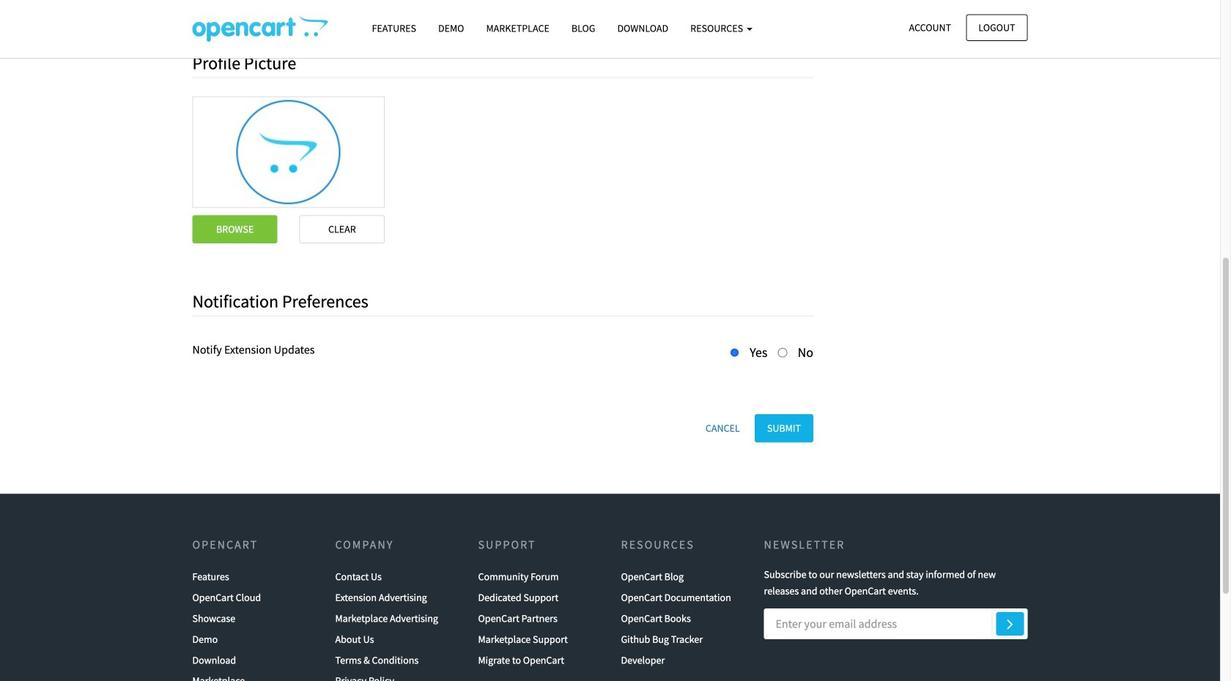 Task type: describe. For each thing, give the bounding box(es) containing it.
Enter your email address text field
[[764, 609, 1028, 639]]



Task type: locate. For each thing, give the bounding box(es) containing it.
account edit image
[[192, 15, 328, 42]]

None radio
[[778, 348, 788, 357]]

None radio
[[730, 348, 740, 357]]

angle right image
[[1008, 615, 1014, 633]]



Task type: vqa. For each thing, say whether or not it's contained in the screenshot.
angle right Image
yes



